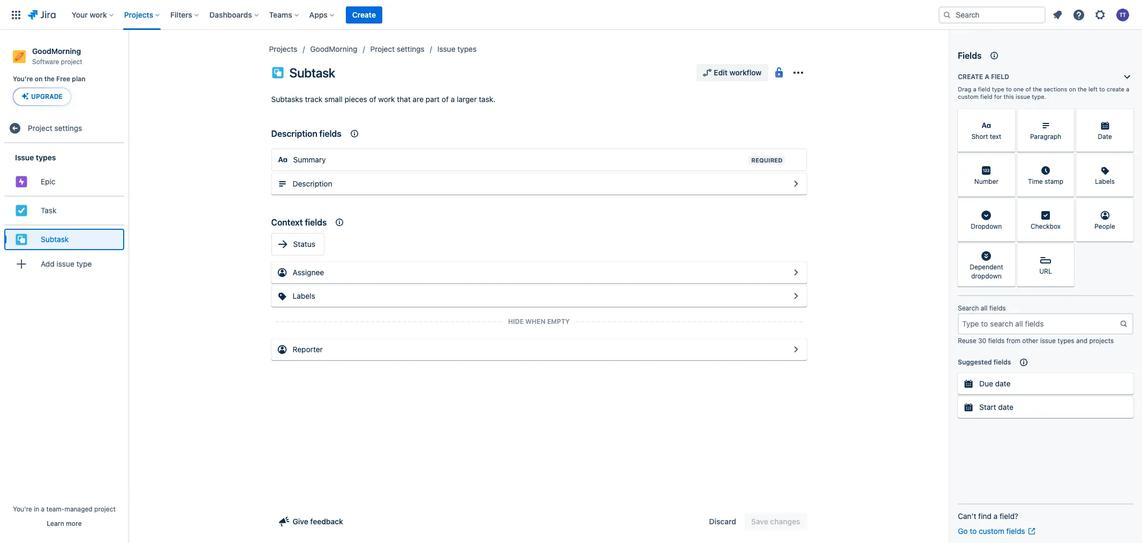 Task type: describe. For each thing, give the bounding box(es) containing it.
free
[[56, 75, 70, 83]]

epic link
[[4, 172, 124, 193]]

drag
[[958, 86, 971, 93]]

upgrade button
[[13, 89, 71, 106]]

issue types link
[[437, 43, 477, 56]]

1 horizontal spatial the
[[1033, 86, 1042, 93]]

hide when empty
[[508, 318, 570, 326]]

apps
[[309, 10, 328, 19]]

epic
[[41, 177, 55, 186]]

create
[[1107, 86, 1124, 93]]

a right drag
[[973, 86, 976, 93]]

description for description fields
[[271, 129, 317, 139]]

2 vertical spatial field
[[980, 93, 992, 100]]

edit workflow button
[[697, 64, 768, 81]]

one
[[1013, 86, 1024, 93]]

learn more button
[[47, 520, 82, 529]]

a down more information about the fields image
[[985, 73, 989, 81]]

discard button
[[703, 514, 743, 531]]

open field configuration image for assignee
[[789, 290, 802, 303]]

types for group containing issue types
[[36, 153, 56, 162]]

0 horizontal spatial to
[[970, 527, 977, 536]]

1 vertical spatial issue
[[15, 153, 34, 162]]

labels button
[[271, 286, 807, 307]]

part
[[426, 95, 440, 104]]

managed
[[64, 506, 92, 514]]

add issue type button
[[4, 254, 124, 275]]

when
[[525, 318, 545, 326]]

you're in a team-managed project
[[13, 506, 116, 514]]

due
[[979, 380, 993, 389]]

1 horizontal spatial to
[[1006, 86, 1012, 93]]

1 horizontal spatial project
[[94, 506, 116, 514]]

give
[[293, 518, 308, 527]]

dashboards button
[[206, 6, 263, 23]]

0 horizontal spatial of
[[369, 95, 376, 104]]

create button
[[346, 6, 382, 23]]

dropdown
[[971, 223, 1002, 231]]

fields left "more information about the suggested fields" image
[[994, 359, 1011, 367]]

filters button
[[167, 6, 203, 23]]

dependent
[[970, 263, 1003, 271]]

primary element
[[6, 0, 939, 30]]

number
[[974, 178, 998, 186]]

date for due date
[[995, 380, 1011, 389]]

upgrade
[[31, 93, 63, 101]]

your profile and settings image
[[1116, 8, 1129, 21]]

fields left more information about the context fields icon
[[305, 218, 327, 228]]

in
[[34, 506, 39, 514]]

projects button
[[121, 6, 164, 23]]

more
[[66, 520, 82, 528]]

a right find
[[994, 512, 998, 521]]

a right the in
[[41, 506, 45, 514]]

appswitcher icon image
[[10, 8, 22, 21]]

goodmorning link
[[310, 43, 357, 56]]

stamp
[[1045, 178, 1063, 186]]

task
[[41, 206, 56, 215]]

find
[[978, 512, 991, 521]]

of inside drag a field type to one of the sections on the left to create a custom field for this issue type.
[[1025, 86, 1031, 93]]

go to custom fields
[[958, 527, 1025, 536]]

subtasks track small pieces of work that are part of a larger task.
[[271, 95, 495, 104]]

start
[[979, 403, 996, 412]]

go
[[958, 527, 968, 536]]

0 horizontal spatial project settings link
[[4, 118, 124, 139]]

a right the create
[[1126, 86, 1129, 93]]

hide
[[508, 318, 524, 326]]

1 vertical spatial settings
[[54, 124, 82, 133]]

2 horizontal spatial the
[[1078, 86, 1087, 93]]

projects for projects link
[[269, 44, 297, 54]]

search image
[[943, 10, 951, 19]]

0 vertical spatial project
[[370, 44, 395, 54]]

more information about the fields image
[[988, 49, 1001, 62]]

from
[[1006, 337, 1020, 345]]

1 horizontal spatial issue types
[[437, 44, 477, 54]]

open field configuration image for assignee
[[789, 267, 802, 279]]

field?
[[1000, 512, 1018, 521]]

context
[[271, 218, 303, 228]]

projects link
[[269, 43, 297, 56]]

search
[[958, 305, 979, 313]]

1 vertical spatial issue types
[[15, 153, 56, 162]]

can't find a field?
[[958, 512, 1018, 521]]

1 horizontal spatial project settings link
[[370, 43, 425, 56]]

apps button
[[306, 6, 338, 23]]

custom inside drag a field type to one of the sections on the left to create a custom field for this issue type.
[[958, 93, 979, 100]]

short
[[971, 133, 988, 141]]

fields left this link will be opened in a new tab image
[[1006, 527, 1025, 536]]

are
[[413, 95, 424, 104]]

suggested
[[958, 359, 992, 367]]

start date button
[[958, 397, 1133, 419]]

small
[[325, 95, 343, 104]]

can't
[[958, 512, 976, 521]]

create a field
[[958, 73, 1009, 81]]

1 vertical spatial project
[[28, 124, 52, 133]]

left
[[1088, 86, 1098, 93]]

required
[[751, 157, 782, 164]]

fields right all
[[989, 305, 1006, 313]]

issue type icon image
[[271, 66, 284, 79]]

add issue type image
[[15, 258, 28, 271]]

0 vertical spatial settings
[[397, 44, 425, 54]]

edit workflow
[[714, 68, 762, 77]]

0 horizontal spatial project settings
[[28, 124, 82, 133]]

group containing issue types
[[4, 144, 124, 282]]

description fields
[[271, 129, 341, 139]]

teams button
[[266, 6, 303, 23]]

description button
[[271, 173, 807, 195]]

more information image for short text
[[1001, 110, 1014, 123]]

project inside goodmorning software project
[[61, 58, 82, 66]]

goodmorning for goodmorning software project
[[32, 47, 81, 56]]

projects
[[1089, 337, 1114, 345]]

this
[[1004, 93, 1014, 100]]

more information image for time stamp
[[1060, 155, 1073, 168]]

and
[[1076, 337, 1087, 345]]

larger
[[457, 95, 477, 104]]

dependent dropdown
[[970, 263, 1003, 281]]

more information image for dropdown
[[1001, 200, 1014, 213]]

more information about the context fields image
[[333, 216, 346, 229]]

give feedback button
[[271, 514, 350, 531]]

field for create
[[991, 73, 1009, 81]]

dropdown
[[971, 273, 1002, 281]]

subtask link
[[4, 229, 124, 251]]



Task type: vqa. For each thing, say whether or not it's contained in the screenshot.
HOME LINK
no



Task type: locate. For each thing, give the bounding box(es) containing it.
learn
[[47, 520, 64, 528]]

1 vertical spatial custom
[[979, 527, 1004, 536]]

0 vertical spatial custom
[[958, 93, 979, 100]]

0 vertical spatial you're
[[13, 75, 33, 83]]

project settings link down upgrade
[[4, 118, 124, 139]]

short text
[[971, 133, 1001, 141]]

labels up people
[[1095, 178, 1115, 186]]

the left free
[[44, 75, 55, 83]]

issue down the one
[[1016, 93, 1030, 100]]

open field configuration image inside description button
[[789, 178, 802, 191]]

the up type.
[[1033, 86, 1042, 93]]

of right the one
[[1025, 86, 1031, 93]]

goodmorning up 'software'
[[32, 47, 81, 56]]

you're for you're on the free plan
[[13, 75, 33, 83]]

date inside 'button'
[[998, 403, 1014, 412]]

types inside group
[[36, 153, 56, 162]]

project
[[61, 58, 82, 66], [94, 506, 116, 514]]

project settings link down create button
[[370, 43, 425, 56]]

types up epic
[[36, 153, 56, 162]]

this link will be opened in a new tab image
[[1027, 528, 1036, 536]]

1 vertical spatial type
[[76, 260, 92, 269]]

learn more
[[47, 520, 82, 528]]

2 horizontal spatial types
[[1058, 337, 1074, 345]]

issue
[[437, 44, 455, 54], [15, 153, 34, 162]]

1 horizontal spatial on
[[1069, 86, 1076, 93]]

0 vertical spatial description
[[271, 129, 317, 139]]

labels down assignee
[[293, 292, 315, 301]]

summary
[[293, 155, 326, 164]]

more information image up stamp
[[1060, 155, 1073, 168]]

1 horizontal spatial project settings
[[370, 44, 425, 54]]

0 horizontal spatial work
[[90, 10, 107, 19]]

due date
[[979, 380, 1011, 389]]

0 vertical spatial issue
[[437, 44, 455, 54]]

go to custom fields link
[[958, 527, 1036, 538]]

workflow
[[729, 68, 762, 77]]

more information image up paragraph
[[1060, 110, 1073, 123]]

1 vertical spatial you're
[[13, 506, 32, 514]]

labels inside button
[[293, 292, 315, 301]]

you're left the in
[[13, 506, 32, 514]]

2 open field configuration image from the top
[[789, 344, 802, 357]]

2 vertical spatial issue
[[1040, 337, 1056, 345]]

open field configuration image for reporter
[[789, 344, 802, 357]]

task.
[[479, 95, 495, 104]]

feedback
[[310, 518, 343, 527]]

paragraph
[[1030, 133, 1061, 141]]

pieces
[[345, 95, 367, 104]]

types
[[457, 44, 477, 54], [36, 153, 56, 162], [1058, 337, 1074, 345]]

1 open field configuration image from the top
[[789, 267, 802, 279]]

more information image for checkbox
[[1060, 200, 1073, 213]]

reuse
[[958, 337, 976, 345]]

checkbox
[[1031, 223, 1061, 231]]

type up for on the right top
[[992, 86, 1004, 93]]

the
[[44, 75, 55, 83], [1033, 86, 1042, 93], [1078, 86, 1087, 93]]

1 horizontal spatial goodmorning
[[310, 44, 357, 54]]

more information image down the create
[[1119, 110, 1132, 123]]

suggested fields
[[958, 359, 1011, 367]]

1 horizontal spatial types
[[457, 44, 477, 54]]

sidebar navigation image
[[117, 43, 140, 64]]

banner
[[0, 0, 1142, 30]]

more information image for number
[[1001, 155, 1014, 168]]

30
[[978, 337, 986, 345]]

0 vertical spatial open field configuration image
[[789, 178, 802, 191]]

date
[[1098, 133, 1112, 141]]

projects up issue type icon at the left top
[[269, 44, 297, 54]]

type down 'subtask' link
[[76, 260, 92, 269]]

all
[[981, 305, 987, 313]]

1 open field configuration image from the top
[[789, 178, 802, 191]]

work left that
[[378, 95, 395, 104]]

discard
[[709, 518, 736, 527]]

issue
[[1016, 93, 1030, 100], [57, 260, 74, 269], [1040, 337, 1056, 345]]

more information image
[[1001, 155, 1014, 168], [1119, 155, 1132, 168], [1001, 200, 1014, 213], [1119, 200, 1132, 213]]

people
[[1095, 223, 1115, 231]]

give feedback
[[293, 518, 343, 527]]

1 horizontal spatial work
[[378, 95, 395, 104]]

project settings down upgrade
[[28, 124, 82, 133]]

0 horizontal spatial on
[[35, 75, 43, 83]]

0 horizontal spatial types
[[36, 153, 56, 162]]

2 horizontal spatial of
[[1025, 86, 1031, 93]]

subtask up add
[[41, 235, 69, 244]]

type inside drag a field type to one of the sections on the left to create a custom field for this issue type.
[[992, 86, 1004, 93]]

of right the part
[[442, 95, 449, 104]]

more information about the context fields image
[[348, 127, 361, 140]]

1 you're from the top
[[13, 75, 33, 83]]

work
[[90, 10, 107, 19], [378, 95, 395, 104]]

teams
[[269, 10, 292, 19]]

to right go
[[970, 527, 977, 536]]

more information image for paragraph
[[1060, 110, 1073, 123]]

of right pieces
[[369, 95, 376, 104]]

reporter button
[[271, 339, 807, 361]]

time stamp
[[1028, 178, 1063, 186]]

0 vertical spatial field
[[991, 73, 1009, 81]]

description down summary
[[293, 179, 332, 188]]

more information image for date
[[1119, 110, 1132, 123]]

1 vertical spatial subtask
[[41, 235, 69, 244]]

on
[[35, 75, 43, 83], [1069, 86, 1076, 93]]

more options image
[[792, 66, 804, 79]]

0 vertical spatial create
[[352, 10, 376, 19]]

Search field
[[939, 6, 1046, 23]]

1 vertical spatial date
[[998, 403, 1014, 412]]

0 vertical spatial labels
[[1095, 178, 1115, 186]]

goodmorning inside goodmorning software project
[[32, 47, 81, 56]]

1 vertical spatial labels
[[293, 292, 315, 301]]

0 vertical spatial project settings
[[370, 44, 425, 54]]

0 horizontal spatial subtask
[[41, 235, 69, 244]]

open field configuration image for summary
[[789, 178, 802, 191]]

work right "your"
[[90, 10, 107, 19]]

settings image
[[1094, 8, 1107, 21]]

2 you're from the top
[[13, 506, 32, 514]]

1 horizontal spatial issue
[[437, 44, 455, 54]]

1 horizontal spatial labels
[[1095, 178, 1115, 186]]

field down the create a field
[[978, 86, 990, 93]]

0 vertical spatial open field configuration image
[[789, 267, 802, 279]]

0 vertical spatial type
[[992, 86, 1004, 93]]

fields
[[958, 51, 982, 60]]

description up summary
[[271, 129, 317, 139]]

description
[[271, 129, 317, 139], [293, 179, 332, 188]]

1 vertical spatial work
[[378, 95, 395, 104]]

2 horizontal spatial issue
[[1040, 337, 1056, 345]]

Type to search all fields text field
[[959, 315, 1120, 334]]

project up plan
[[61, 58, 82, 66]]

create inside button
[[352, 10, 376, 19]]

on right the "sections"
[[1069, 86, 1076, 93]]

more information image for people
[[1119, 200, 1132, 213]]

more information image down this on the right of the page
[[1001, 110, 1014, 123]]

issue down primary "element" on the top of page
[[437, 44, 455, 54]]

1 horizontal spatial of
[[442, 95, 449, 104]]

date right start
[[998, 403, 1014, 412]]

a left "larger"
[[451, 95, 455, 104]]

field for drag
[[978, 86, 990, 93]]

field up for on the right top
[[991, 73, 1009, 81]]

0 vertical spatial on
[[35, 75, 43, 83]]

subtasks
[[271, 95, 303, 104]]

empty
[[547, 318, 570, 326]]

0 horizontal spatial issue
[[15, 153, 34, 162]]

0 horizontal spatial the
[[44, 75, 55, 83]]

create
[[352, 10, 376, 19], [958, 73, 983, 81]]

1 horizontal spatial project
[[370, 44, 395, 54]]

1 horizontal spatial type
[[992, 86, 1004, 93]]

dashboards
[[209, 10, 252, 19]]

custom
[[958, 93, 979, 100], [979, 527, 1004, 536]]

issue inside button
[[57, 260, 74, 269]]

0 vertical spatial subtask
[[289, 65, 335, 80]]

software
[[32, 58, 59, 66]]

open field configuration image inside assignee button
[[789, 267, 802, 279]]

1 vertical spatial projects
[[269, 44, 297, 54]]

more information image down stamp
[[1060, 200, 1073, 213]]

sections
[[1044, 86, 1067, 93]]

1 vertical spatial create
[[958, 73, 983, 81]]

1 vertical spatial field
[[978, 86, 990, 93]]

settings down upgrade
[[54, 124, 82, 133]]

your
[[72, 10, 88, 19]]

create right the apps popup button
[[352, 10, 376, 19]]

fields right 30
[[988, 337, 1005, 345]]

1 horizontal spatial settings
[[397, 44, 425, 54]]

you're for you're in a team-managed project
[[13, 506, 32, 514]]

team-
[[46, 506, 64, 514]]

work inside popup button
[[90, 10, 107, 19]]

1 vertical spatial project settings link
[[4, 118, 124, 139]]

0 horizontal spatial settings
[[54, 124, 82, 133]]

2 open field configuration image from the top
[[789, 290, 802, 303]]

1 vertical spatial on
[[1069, 86, 1076, 93]]

0 horizontal spatial issue types
[[15, 153, 56, 162]]

type inside button
[[76, 260, 92, 269]]

plan
[[72, 75, 85, 83]]

more information image up "dependent"
[[1001, 245, 1014, 258]]

start date
[[979, 403, 1014, 412]]

1 vertical spatial open field configuration image
[[789, 290, 802, 303]]

time
[[1028, 178, 1043, 186]]

more information about the suggested fields image
[[1017, 357, 1030, 369]]

create up drag
[[958, 73, 983, 81]]

1 horizontal spatial create
[[958, 73, 983, 81]]

0 vertical spatial types
[[457, 44, 477, 54]]

edit
[[714, 68, 727, 77]]

assignee
[[293, 268, 324, 277]]

of
[[1025, 86, 1031, 93], [369, 95, 376, 104], [442, 95, 449, 104]]

project settings link
[[370, 43, 425, 56], [4, 118, 124, 139]]

1 vertical spatial open field configuration image
[[789, 344, 802, 357]]

issue right add
[[57, 260, 74, 269]]

on inside drag a field type to one of the sections on the left to create a custom field for this issue type.
[[1069, 86, 1076, 93]]

0 horizontal spatial labels
[[293, 292, 315, 301]]

due date button
[[958, 374, 1133, 395]]

goodmorning for goodmorning
[[310, 44, 357, 54]]

1 horizontal spatial issue
[[1016, 93, 1030, 100]]

url
[[1039, 268, 1052, 276]]

more information image
[[1001, 110, 1014, 123], [1060, 110, 1073, 123], [1119, 110, 1132, 123], [1060, 155, 1073, 168], [1060, 200, 1073, 213], [1001, 245, 1014, 258]]

jira image
[[28, 8, 56, 21], [28, 8, 56, 21]]

issue right other
[[1040, 337, 1056, 345]]

help image
[[1072, 8, 1085, 21]]

1 horizontal spatial subtask
[[289, 65, 335, 80]]

project settings down create button
[[370, 44, 425, 54]]

0 horizontal spatial project
[[61, 58, 82, 66]]

0 horizontal spatial type
[[76, 260, 92, 269]]

subtask inside group
[[41, 235, 69, 244]]

2 horizontal spatial to
[[1099, 86, 1105, 93]]

labels
[[1095, 178, 1115, 186], [293, 292, 315, 301]]

0 vertical spatial project settings link
[[370, 43, 425, 56]]

date right due
[[995, 380, 1011, 389]]

0 vertical spatial date
[[995, 380, 1011, 389]]

more information image for labels
[[1119, 155, 1132, 168]]

for
[[994, 93, 1002, 100]]

track
[[305, 95, 323, 104]]

0 vertical spatial issue types
[[437, 44, 477, 54]]

1 vertical spatial issue
[[57, 260, 74, 269]]

open field configuration image
[[789, 267, 802, 279], [789, 344, 802, 357]]

types down primary "element" on the top of page
[[457, 44, 477, 54]]

issue types down primary "element" on the top of page
[[437, 44, 477, 54]]

subtask
[[289, 65, 335, 80], [41, 235, 69, 244]]

subtask up 'track'
[[289, 65, 335, 80]]

group
[[4, 144, 124, 282]]

date inside button
[[995, 380, 1011, 389]]

notifications image
[[1051, 8, 1064, 21]]

projects up sidebar navigation icon
[[124, 10, 153, 19]]

1 vertical spatial types
[[36, 153, 56, 162]]

a
[[985, 73, 989, 81], [973, 86, 976, 93], [1126, 86, 1129, 93], [451, 95, 455, 104], [41, 506, 45, 514], [994, 512, 998, 521]]

banner containing your work
[[0, 0, 1142, 30]]

custom down can't find a field?
[[979, 527, 1004, 536]]

0 horizontal spatial project
[[28, 124, 52, 133]]

0 vertical spatial project
[[61, 58, 82, 66]]

settings left the issue types link
[[397, 44, 425, 54]]

fields left more information about the context fields image
[[319, 129, 341, 139]]

type.
[[1032, 93, 1046, 100]]

on up upgrade button
[[35, 75, 43, 83]]

create for create
[[352, 10, 376, 19]]

to right left
[[1099, 86, 1105, 93]]

field left for on the right top
[[980, 93, 992, 100]]

0 vertical spatial issue
[[1016, 93, 1030, 100]]

project down upgrade button
[[28, 124, 52, 133]]

issue up epic link
[[15, 153, 34, 162]]

0 horizontal spatial goodmorning
[[32, 47, 81, 56]]

0 horizontal spatial create
[[352, 10, 376, 19]]

the left left
[[1078, 86, 1087, 93]]

open field configuration image
[[789, 178, 802, 191], [789, 290, 802, 303]]

text
[[990, 133, 1001, 141]]

create for create a field
[[958, 73, 983, 81]]

2 vertical spatial types
[[1058, 337, 1074, 345]]

more information image for dependent dropdown
[[1001, 245, 1014, 258]]

1 horizontal spatial projects
[[269, 44, 297, 54]]

goodmorning down the apps popup button
[[310, 44, 357, 54]]

search all fields
[[958, 305, 1006, 313]]

filters
[[170, 10, 192, 19]]

assignee button
[[271, 262, 807, 284]]

types for the issue types link
[[457, 44, 477, 54]]

projects inside projects dropdown button
[[124, 10, 153, 19]]

add issue type
[[41, 260, 92, 269]]

projects
[[124, 10, 153, 19], [269, 44, 297, 54]]

subtask group
[[4, 225, 124, 254]]

reuse 30 fields from other issue types and projects
[[958, 337, 1114, 345]]

0 vertical spatial projects
[[124, 10, 153, 19]]

task link
[[4, 200, 124, 222]]

project right managed
[[94, 506, 116, 514]]

1 vertical spatial project
[[94, 506, 116, 514]]

description for description
[[293, 179, 332, 188]]

date for start date
[[998, 403, 1014, 412]]

you're up upgrade button
[[13, 75, 33, 83]]

your work button
[[68, 6, 118, 23]]

0 horizontal spatial projects
[[124, 10, 153, 19]]

0 vertical spatial work
[[90, 10, 107, 19]]

1 vertical spatial project settings
[[28, 124, 82, 133]]

add
[[41, 260, 54, 269]]

0 horizontal spatial issue
[[57, 260, 74, 269]]

projects for projects dropdown button
[[124, 10, 153, 19]]

types left and
[[1058, 337, 1074, 345]]

project down create button
[[370, 44, 395, 54]]

open field configuration image inside labels button
[[789, 290, 802, 303]]

issue inside drag a field type to one of the sections on the left to create a custom field for this issue type.
[[1016, 93, 1030, 100]]

open field configuration image inside "reporter" button
[[789, 344, 802, 357]]

issue types up epic
[[15, 153, 56, 162]]

to up this on the right of the page
[[1006, 86, 1012, 93]]

drag a field type to one of the sections on the left to create a custom field for this issue type.
[[958, 86, 1129, 100]]

1 vertical spatial description
[[293, 179, 332, 188]]

custom down drag
[[958, 93, 979, 100]]

description inside description button
[[293, 179, 332, 188]]

status
[[293, 240, 315, 249]]



